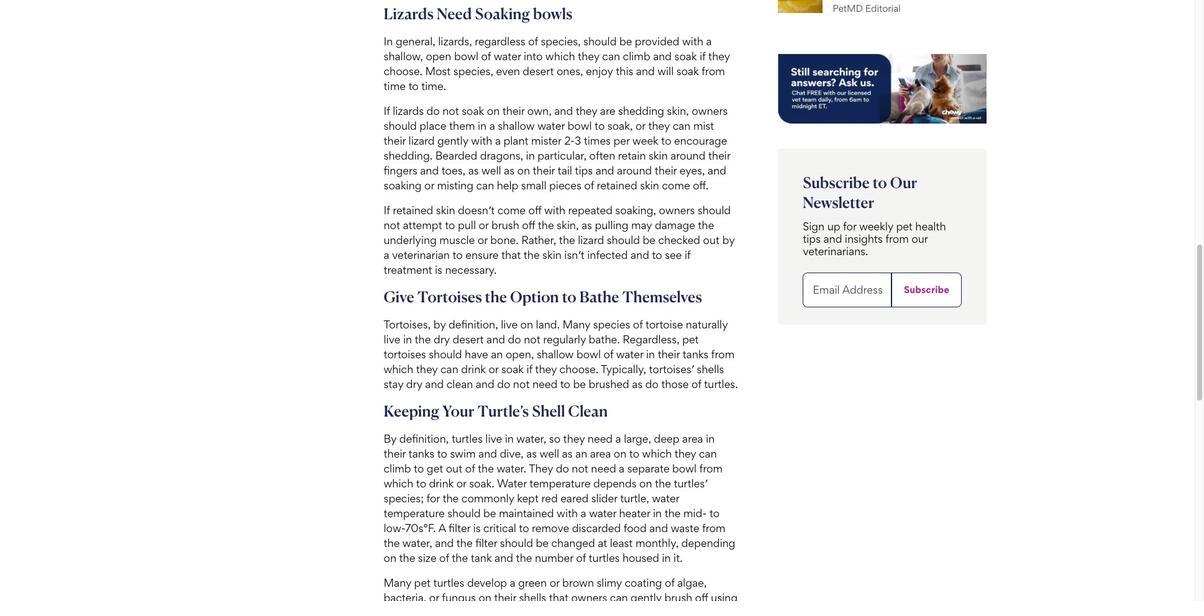 Task type: vqa. For each thing, say whether or not it's contained in the screenshot.
Connect with a Vet
no



Task type: describe. For each thing, give the bounding box(es) containing it.
the up tank at left
[[457, 537, 473, 550]]

tortoises
[[384, 348, 426, 361]]

can inside many pet turtles develop a green or brown slimy coating of algae, bacteria, or fungus on their shells that owners can gently brush off usin
[[610, 591, 628, 602]]

out inside by definition, turtles live in water, so they need a large, deep area in their tanks to swim and dive, as well as an area on to which they can climb to get out of the water. they do not need a separate bowl from which to drink or soak. water temperature depends on the turtles' species; for the commonly kept red eared slider turtle, water temperature should be maintained with a water heater in the mid- to low-70s°f. a filter is critical to remove discarded food and waste from the water, and the filter should be changed at least monthly, depending on the size of the tank and the number of turtles housed in it.
[[446, 462, 463, 475]]

those
[[662, 378, 689, 391]]

do left those
[[646, 378, 659, 391]]

and left clean
[[425, 378, 444, 391]]

0 horizontal spatial temperature
[[384, 507, 445, 520]]

mister
[[531, 134, 562, 147]]

of down regardless
[[481, 50, 491, 63]]

if inside in general, lizards, regardless of species, should be provided with a shallow, open bowl of water into which they can climb and soak if they choose. most species, even desert ones, enjoy this and will soak from time to time.
[[700, 50, 706, 63]]

in
[[384, 35, 393, 48]]

soak inside if lizards do not soak on their own, and they are shedding skin, owners should place them in a shallow water bowl to soak, or they can mist their lizard gently with a plant mister 2-3 times per week to encourage shedding. bearded dragons, in particular, often retain skin around their fingers and toes, as well as on their tail tips and around their eyes, and soaking or misting can help small pieces of retained skin come off.
[[462, 104, 484, 117]]

on down separate at bottom right
[[640, 477, 652, 490]]

in down plant
[[526, 149, 535, 162]]

if retained skin doesn't come off with repeated soaking, owners should not attempt to pull or brush off the skin, as pulling may damage the underlying muscle or bone. rather, the lizard should be checked out by a veterinarian to ensure that the skin isn't infected and to see if treatment is necessary.
[[384, 204, 735, 276]]

naturally
[[686, 318, 728, 331]]

keeping your turtle's shell clean
[[384, 402, 608, 421]]

1 horizontal spatial species,
[[541, 35, 581, 48]]

number
[[535, 552, 574, 565]]

separate
[[628, 462, 670, 475]]

sign
[[803, 220, 825, 233]]

choose. inside tortoises, by definition, live on land. many species of tortoise naturally live in the dry desert and do not regularly bathe. regardless, pet tortoises should have an open, shallow bowl of water in their tanks from which they can drink or soak if they choose. typically, tortoises' shells stay dry and clean and do not need to be brushed as do those of turtles.
[[560, 363, 599, 376]]

water down slider on the bottom of page
[[589, 507, 617, 520]]

from inside sign up for weekly pet health tips and insights from our veterinarians.
[[886, 232, 909, 245]]

of inside if lizards do not soak on their own, and they are shedding skin, owners should place them in a shallow water bowl to soak, or they can mist their lizard gently with a plant mister 2-3 times per week to encourage shedding. bearded dragons, in particular, often retain skin around their fingers and toes, as well as on their tail tips and around their eyes, and soaking or misting can help small pieces of retained skin come off.
[[584, 179, 594, 192]]

in up dive,
[[505, 432, 514, 445]]

waste
[[671, 522, 700, 535]]

is inside the if retained skin doesn't come off with repeated soaking, owners should not attempt to pull or brush off the skin, as pulling may damage the underlying muscle or bone. rather, the lizard should be checked out by a veterinarian to ensure that the skin isn't infected and to see if treatment is necessary.
[[435, 263, 443, 276]]

damage
[[655, 219, 696, 232]]

and down a on the bottom of page
[[435, 537, 454, 550]]

newsletter
[[803, 193, 875, 212]]

give
[[384, 288, 414, 306]]

to right week at the top of page
[[662, 134, 672, 147]]

lizards need soaking bowls
[[384, 4, 573, 23]]

attempt
[[403, 219, 442, 232]]

can left help
[[476, 179, 494, 192]]

from inside tortoises, by definition, live on land. many species of tortoise naturally live in the dry desert and do not regularly bathe. regardless, pet tortoises should have an open, shallow bowl of water in their tanks from which they can drink or soak if they choose. typically, tortoises' shells stay dry and clean and do not need to be brushed as do those of turtles.
[[712, 348, 735, 361]]

bowl inside tortoises, by definition, live on land. many species of tortoise naturally live in the dry desert and do not regularly bathe. regardless, pet tortoises should have an open, shallow bowl of water in their tanks from which they can drink or soak if they choose. typically, tortoises' shells stay dry and clean and do not need to be brushed as do those of turtles.
[[577, 348, 601, 361]]

by
[[384, 432, 397, 445]]

as right toes,
[[468, 164, 479, 177]]

should down critical
[[500, 537, 533, 550]]

shells inside tortoises, by definition, live on land. many species of tortoise naturally live in the dry desert and do not regularly bathe. regardless, pet tortoises should have an open, shallow bowl of water in their tanks from which they can drink or soak if they choose. typically, tortoises' shells stay dry and clean and do not need to be brushed as do those of turtles.
[[697, 363, 724, 376]]

subscribe button
[[892, 273, 962, 307]]

kept
[[517, 492, 539, 505]]

to up times
[[595, 119, 605, 132]]

can inside in general, lizards, regardless of species, should be provided with a shallow, open bowl of water into which they can climb and soak if they choose. most species, even desert ones, enjoy this and will soak from time to time.
[[602, 50, 620, 63]]

come inside the if retained skin doesn't come off with repeated soaking, owners should not attempt to pull or brush off the skin, as pulling may damage the underlying muscle or bone. rather, the lizard should be checked out by a veterinarian to ensure that the skin isn't infected and to see if treatment is necessary.
[[498, 204, 526, 217]]

open,
[[506, 348, 534, 361]]

can inside tortoises, by definition, live on land. many species of tortoise naturally live in the dry desert and do not regularly bathe. regardless, pet tortoises should have an open, shallow bowl of water in their tanks from which they can drink or soak if they choose. typically, tortoises' shells stay dry and clean and do not need to be brushed as do those of turtles.
[[441, 363, 459, 376]]

dive,
[[500, 447, 524, 460]]

dragons,
[[480, 149, 523, 162]]

to inside tortoises, by definition, live on land. many species of tortoise naturally live in the dry desert and do not regularly bathe. regardless, pet tortoises should have an open, shallow bowl of water in their tanks from which they can drink or soak if they choose. typically, tortoises' shells stay dry and clean and do not need to be brushed as do those of turtles.
[[560, 378, 571, 391]]

soak down "provided"
[[675, 50, 697, 63]]

soak,
[[608, 119, 633, 132]]

regardless
[[475, 35, 526, 48]]

help
[[497, 179, 519, 192]]

develop
[[467, 577, 507, 590]]

the up isn't
[[559, 234, 575, 247]]

do up turtle's
[[497, 378, 511, 391]]

as up they
[[527, 447, 537, 460]]

heater
[[619, 507, 650, 520]]

green
[[518, 577, 547, 590]]

the down rather,
[[524, 248, 540, 262]]

should down pulling
[[607, 234, 640, 247]]

skin down rather,
[[543, 248, 562, 262]]

discarded
[[572, 522, 621, 535]]

time
[[384, 79, 406, 92]]

70s°f.
[[405, 522, 436, 535]]

brown
[[563, 577, 594, 590]]

need
[[437, 4, 472, 23]]

their left eyes,
[[655, 164, 677, 177]]

1 vertical spatial live
[[384, 333, 401, 346]]

from up "depending"
[[702, 522, 726, 535]]

1 vertical spatial water,
[[403, 537, 433, 550]]

or inside by definition, turtles live in water, so they need a large, deep area in their tanks to swim and dive, as well as an area on to which they can climb to get out of the water. they do not need a separate bowl from which to drink or soak. water temperature depends on the turtles' species; for the commonly kept red eared slider turtle, water temperature should be maintained with a water heater in the mid- to low-70s°f. a filter is critical to remove discarded food and waste from the water, and the filter should be changed at least monthly, depending on the size of the tank and the number of turtles housed in it.
[[457, 477, 467, 490]]

drink inside tortoises, by definition, live on land. many species of tortoise naturally live in the dry desert and do not regularly bathe. regardless, pet tortoises should have an open, shallow bowl of water in their tanks from which they can drink or soak if they choose. typically, tortoises' shells stay dry and clean and do not need to be brushed as do those of turtles.
[[461, 363, 486, 376]]

is inside by definition, turtles live in water, so they need a large, deep area in their tanks to swim and dive, as well as an area on to which they can climb to get out of the water. they do not need a separate bowl from which to drink or soak. water temperature depends on the turtles' species; for the commonly kept red eared slider turtle, water temperature should be maintained with a water heater in the mid- to low-70s°f. a filter is critical to remove discarded food and waste from the water, and the filter should be changed at least monthly, depending on the size of the tank and the number of turtles housed in it.
[[473, 522, 481, 535]]

1 horizontal spatial around
[[671, 149, 706, 162]]

general,
[[396, 35, 436, 48]]

turtles for owners
[[434, 577, 465, 590]]

shallow inside tortoises, by definition, live on land. many species of tortoise naturally live in the dry desert and do not regularly bathe. regardless, pet tortoises should have an open, shallow bowl of water in their tanks from which they can drink or soak if they choose. typically, tortoises' shells stay dry and clean and do not need to be brushed as do those of turtles.
[[537, 348, 574, 361]]

a down eared
[[581, 507, 587, 520]]

for inside by definition, turtles live in water, so they need a large, deep area in their tanks to swim and dive, as well as an area on to which they can climb to get out of the water. they do not need a separate bowl from which to drink or soak. water temperature depends on the turtles' species; for the commonly kept red eared slider turtle, water temperature should be maintained with a water heater in the mid- to low-70s°f. a filter is critical to remove discarded food and waste from the water, and the filter should be changed at least monthly, depending on the size of the tank and the number of turtles housed in it.
[[427, 492, 440, 505]]

the down separate at bottom right
[[655, 477, 671, 490]]

their inside many pet turtles develop a green or brown slimy coating of algae, bacteria, or fungus on their shells that owners can gently brush off usin
[[494, 591, 517, 602]]

fungus
[[442, 591, 476, 602]]

0 vertical spatial temperature
[[530, 477, 591, 490]]

will
[[658, 64, 674, 78]]

doesn't
[[458, 204, 495, 217]]

to up muscle
[[445, 219, 455, 232]]

do inside by definition, turtles live in water, so they need a large, deep area in their tanks to swim and dive, as well as an area on to which they can climb to get out of the water. they do not need a separate bowl from which to drink or soak. water temperature depends on the turtles' species; for the commonly kept red eared slider turtle, water temperature should be maintained with a water heater in the mid- to low-70s°f. a filter is critical to remove discarded food and waste from the water, and the filter should be changed at least monthly, depending on the size of the tank and the number of turtles housed in it.
[[556, 462, 569, 475]]

their down encourage
[[709, 149, 731, 162]]

pieces
[[549, 179, 582, 192]]

not down open,
[[513, 378, 530, 391]]

as up eared
[[562, 447, 573, 460]]

coating
[[625, 577, 662, 590]]

and left dive,
[[479, 447, 497, 460]]

2 vertical spatial need
[[591, 462, 616, 475]]

be inside the if retained skin doesn't come off with repeated soaking, owners should not attempt to pull or brush off the skin, as pulling may damage the underlying muscle or bone. rather, the lizard should be checked out by a veterinarian to ensure that the skin isn't infected and to see if treatment is necessary.
[[643, 234, 656, 247]]

our
[[891, 173, 918, 192]]

subscribe for subscribe
[[904, 284, 950, 296]]

species;
[[384, 492, 424, 505]]

shell
[[532, 402, 565, 421]]

this
[[616, 64, 634, 78]]

water
[[497, 477, 527, 490]]

their up shedding. at the left of the page
[[384, 134, 406, 147]]

brushed
[[589, 378, 630, 391]]

which inside tortoises, by definition, live on land. many species of tortoise naturally live in the dry desert and do not regularly bathe. regardless, pet tortoises should have an open, shallow bowl of water in their tanks from which they can drink or soak if they choose. typically, tortoises' shells stay dry and clean and do not need to be brushed as do those of turtles.
[[384, 363, 414, 376]]

turtles for dive,
[[452, 432, 483, 445]]

in right deep
[[706, 432, 715, 445]]

and left will
[[636, 64, 655, 78]]

1 vertical spatial dry
[[406, 378, 423, 391]]

subscribe to our newsletter
[[803, 173, 918, 212]]

food
[[624, 522, 647, 535]]

encourage
[[674, 134, 728, 147]]

the left size
[[399, 552, 415, 565]]

small
[[521, 179, 547, 192]]

turtle,
[[621, 492, 650, 505]]

plant
[[504, 134, 529, 147]]

0 vertical spatial area
[[683, 432, 703, 445]]

retained inside the if retained skin doesn't come off with repeated soaking, owners should not attempt to pull or brush off the skin, as pulling may damage the underlying muscle or bone. rather, the lizard should be checked out by a veterinarian to ensure that the skin isn't infected and to see if treatment is necessary.
[[393, 204, 433, 217]]

open
[[426, 50, 452, 63]]

the up a on the bottom of page
[[443, 492, 459, 505]]

in down regardless,
[[646, 348, 655, 361]]

the up the green
[[516, 552, 532, 565]]

and up have
[[487, 333, 505, 346]]

in general, lizards, regardless of species, should be provided with a shallow, open bowl of water into which they can climb and soak if they choose. most species, even desert ones, enjoy this and will soak from time to time.
[[384, 35, 730, 92]]

climb inside in general, lizards, regardless of species, should be provided with a shallow, open bowl of water into which they can climb and soak if they choose. most species, even desert ones, enjoy this and will soak from time to time.
[[623, 50, 651, 63]]

1 vertical spatial off
[[522, 219, 535, 232]]

on inside tortoises, by definition, live on land. many species of tortoise naturally live in the dry desert and do not regularly bathe. regardless, pet tortoises should have an open, shallow bowl of water in their tanks from which they can drink or soak if they choose. typically, tortoises' shells stay dry and clean and do not need to be brushed as do those of turtles.
[[521, 318, 533, 331]]

the up checked
[[698, 219, 714, 232]]

species
[[593, 318, 630, 331]]

soaking
[[384, 179, 422, 192]]

and down often
[[596, 164, 615, 177]]

by inside the if retained skin doesn't come off with repeated soaking, owners should not attempt to pull or brush off the skin, as pulling may damage the underlying muscle or bone. rather, the lizard should be checked out by a veterinarian to ensure that the skin isn't infected and to see if treatment is necessary.
[[723, 234, 735, 247]]

water inside in general, lizards, regardless of species, should be provided with a shallow, open bowl of water into which they can climb and soak if they choose. most species, even desert ones, enjoy this and will soak from time to time.
[[494, 50, 521, 63]]

or inside tortoises, by definition, live on land. many species of tortoise naturally live in the dry desert and do not regularly bathe. regardless, pet tortoises should have an open, shallow bowl of water in their tanks from which they can drink or soak if they choose. typically, tortoises' shells stay dry and clean and do not need to be brushed as do those of turtles.
[[489, 363, 499, 376]]

weekly
[[860, 220, 894, 233]]

on up small
[[517, 164, 530, 177]]

if lizards do not soak on their own, and they are shedding skin, owners should place them in a shallow water bowl to soak, or they can mist their lizard gently with a plant mister 2-3 times per week to encourage shedding. bearded dragons, in particular, often retain skin around their fingers and toes, as well as on their tail tips and around their eyes, and soaking or misting can help small pieces of retained skin come off.
[[384, 104, 731, 192]]

tail
[[558, 164, 572, 177]]

the up the soak. in the left bottom of the page
[[478, 462, 494, 475]]

are
[[600, 104, 616, 117]]

with inside in general, lizards, regardless of species, should be provided with a shallow, open bowl of water into which they can climb and soak if they choose. most species, even desert ones, enjoy this and will soak from time to time.
[[682, 35, 704, 48]]

well inside by definition, turtles live in water, so they need a large, deep area in their tanks to swim and dive, as well as an area on to which they can climb to get out of the water. they do not need a separate bowl from which to drink or soak. water temperature depends on the turtles' species; for the commonly kept red eared slider turtle, water temperature should be maintained with a water heater in the mid- to low-70s°f. a filter is critical to remove discarded food and waste from the water, and the filter should be changed at least monthly, depending on the size of the tank and the number of turtles housed in it.
[[540, 447, 560, 460]]

lizard inside if lizards do not soak on their own, and they are shedding skin, owners should place them in a shallow water bowl to soak, or they can mist their lizard gently with a plant mister 2-3 times per week to encourage shedding. bearded dragons, in particular, often retain skin around their fingers and toes, as well as on their tail tips and around their eyes, and soaking or misting can help small pieces of retained skin come off.
[[409, 134, 435, 147]]

to left get
[[414, 462, 424, 475]]

of right size
[[439, 552, 449, 565]]

gently inside if lizards do not soak on their own, and they are shedding skin, owners should place them in a shallow water bowl to soak, or they can mist their lizard gently with a plant mister 2-3 times per week to encourage shedding. bearded dragons, in particular, often retain skin around their fingers and toes, as well as on their tail tips and around their eyes, and soaking or misting can help small pieces of retained skin come off.
[[438, 134, 469, 147]]

in right them
[[478, 119, 487, 132]]

at
[[598, 537, 607, 550]]

not up open,
[[524, 333, 541, 346]]

lizards,
[[438, 35, 472, 48]]

bearded
[[435, 149, 477, 162]]

in left it.
[[662, 552, 671, 565]]

on down even
[[487, 104, 500, 117]]

0 horizontal spatial around
[[617, 164, 652, 177]]

the up rather,
[[538, 219, 554, 232]]

clean
[[568, 402, 608, 421]]

of down the bathe.
[[604, 348, 614, 361]]

and right clean
[[476, 378, 495, 391]]

see
[[665, 248, 682, 262]]

1 horizontal spatial filter
[[476, 537, 497, 550]]

to down muscle
[[453, 248, 463, 262]]

should down the off.
[[698, 204, 731, 217]]

skin, inside the if retained skin doesn't come off with repeated soaking, owners should not attempt to pull or brush off the skin, as pulling may damage the underlying muscle or bone. rather, the lizard should be checked out by a veterinarian to ensure that the skin isn't infected and to see if treatment is necessary.
[[557, 219, 579, 232]]

tanks inside tortoises, by definition, live on land. many species of tortoise naturally live in the dry desert and do not regularly bathe. regardless, pet tortoises should have an open, shallow bowl of water in their tanks from which they can drink or soak if they choose. typically, tortoises' shells stay dry and clean and do not need to be brushed as do those of turtles.
[[683, 348, 709, 361]]

times
[[584, 134, 611, 147]]

3
[[575, 134, 581, 147]]

monthly,
[[636, 537, 679, 550]]

as up help
[[504, 164, 515, 177]]

a
[[439, 522, 446, 535]]

live for turtles
[[486, 432, 502, 445]]

and up the off.
[[708, 164, 727, 177]]

1 vertical spatial turtles
[[589, 552, 620, 565]]

be down remove
[[536, 537, 549, 550]]

desert inside in general, lizards, regardless of species, should be provided with a shallow, open bowl of water into which they can climb and soak if they choose. most species, even desert ones, enjoy this and will soak from time to time.
[[523, 64, 554, 78]]

tortoises,
[[384, 318, 431, 331]]

or left fungus
[[429, 591, 439, 602]]

live for definition,
[[501, 318, 518, 331]]

a right them
[[490, 119, 495, 132]]

of up into
[[528, 35, 538, 48]]

an inside tortoises, by definition, live on land. many species of tortoise naturally live in the dry desert and do not regularly bathe. regardless, pet tortoises should have an open, shallow bowl of water in their tanks from which they can drink or soak if they choose. typically, tortoises' shells stay dry and clean and do not need to be brushed as do those of turtles.
[[491, 348, 503, 361]]

petmd editorial
[[833, 2, 901, 14]]

to up get
[[437, 447, 448, 460]]

or left misting at the top
[[425, 179, 435, 192]]

the down "necessary."
[[485, 288, 507, 306]]

should down commonly
[[448, 507, 481, 520]]

be inside in general, lizards, regardless of species, should be provided with a shallow, open bowl of water into which they can climb and soak if they choose. most species, even desert ones, enjoy this and will soak from time to time.
[[620, 35, 632, 48]]

a inside the if retained skin doesn't come off with repeated soaking, owners should not attempt to pull or brush off the skin, as pulling may damage the underlying muscle or bone. rather, the lizard should be checked out by a veterinarian to ensure that the skin isn't infected and to see if treatment is necessary.
[[384, 248, 389, 262]]

and right tank at left
[[495, 552, 513, 565]]

which up separate at bottom right
[[642, 447, 672, 460]]

their up small
[[533, 164, 555, 177]]

well inside if lizards do not soak on their own, and they are shedding skin, owners should place them in a shallow water bowl to soak, or they can mist their lizard gently with a plant mister 2-3 times per week to encourage shedding. bearded dragons, in particular, often retain skin around their fingers and toes, as well as on their tail tips and around their eyes, and soaking or misting can help small pieces of retained skin come off.
[[482, 164, 501, 177]]

typically,
[[601, 363, 647, 376]]

to right mid-
[[710, 507, 720, 520]]

large,
[[624, 432, 652, 445]]

on down low-
[[384, 552, 397, 565]]

to left see
[[652, 248, 662, 262]]

definition, inside tortoises, by definition, live on land. many species of tortoise naturally live in the dry desert and do not regularly bathe. regardless, pet tortoises should have an open, shallow bowl of water in their tanks from which they can drink or soak if they choose. typically, tortoises' shells stay dry and clean and do not need to be brushed as do those of turtles.
[[449, 318, 498, 331]]

in down tortoises,
[[403, 333, 412, 346]]

checked
[[659, 234, 701, 247]]

be down commonly
[[484, 507, 496, 520]]

of down changed
[[576, 552, 586, 565]]

brush inside many pet turtles develop a green or brown slimy coating of algae, bacteria, or fungus on their shells that owners can gently brush off usin
[[665, 591, 693, 602]]

0 vertical spatial water,
[[517, 432, 547, 445]]

shedding.
[[384, 149, 433, 162]]

be inside tortoises, by definition, live on land. many species of tortoise naturally live in the dry desert and do not regularly bathe. regardless, pet tortoises should have an open, shallow bowl of water in their tanks from which they can drink or soak if they choose. typically, tortoises' shells stay dry and clean and do not need to be brushed as do those of turtles.
[[573, 378, 586, 391]]

the up waste
[[665, 507, 681, 520]]

owners inside many pet turtles develop a green or brown slimy coating of algae, bacteria, or fungus on their shells that owners can gently brush off usin
[[571, 591, 608, 602]]

1 vertical spatial species,
[[454, 64, 494, 78]]

gently inside many pet turtles develop a green or brown slimy coating of algae, bacteria, or fungus on their shells that owners can gently brush off usin
[[631, 591, 662, 602]]

and right own,
[[555, 104, 573, 117]]

tips inside if lizards do not soak on their own, and they are shedding skin, owners should place them in a shallow water bowl to soak, or they can mist their lizard gently with a plant mister 2-3 times per week to encourage shedding. bearded dragons, in particular, often retain skin around their fingers and toes, as well as on their tail tips and around their eyes, and soaking or misting can help small pieces of retained skin come off.
[[575, 164, 593, 177]]

1 vertical spatial area
[[590, 447, 611, 460]]

bowl inside by definition, turtles live in water, so they need a large, deep area in their tanks to swim and dive, as well as an area on to which they can climb to get out of the water. they do not need a separate bowl from which to drink or soak. water temperature depends on the turtles' species; for the commonly kept red eared slider turtle, water temperature should be maintained with a water heater in the mid- to low-70s°f. a filter is critical to remove discarded food and waste from the water, and the filter should be changed at least monthly, depending on the size of the tank and the number of turtles housed in it.
[[673, 462, 697, 475]]

for inside sign up for weekly pet health tips and insights from our veterinarians.
[[843, 220, 857, 233]]

0 vertical spatial off
[[529, 204, 542, 217]]

to left bathe
[[562, 288, 577, 306]]

isn't
[[565, 248, 585, 262]]

sign up for weekly pet health tips and insights from our veterinarians.
[[803, 220, 946, 258]]

get
[[427, 462, 443, 475]]

a inside many pet turtles develop a green or brown slimy coating of algae, bacteria, or fungus on their shells that owners can gently brush off usin
[[510, 577, 516, 590]]

on down the large,
[[614, 447, 627, 460]]

of down swim
[[465, 462, 475, 475]]

eared
[[561, 492, 589, 505]]

2-
[[564, 134, 575, 147]]

remove
[[532, 522, 570, 535]]

their inside tortoises, by definition, live on land. many species of tortoise naturally live in the dry desert and do not regularly bathe. regardless, pet tortoises should have an open, shallow bowl of water in their tanks from which they can drink or soak if they choose. typically, tortoises' shells stay dry and clean and do not need to be brushed as do those of turtles.
[[658, 348, 680, 361]]

a up dragons,
[[495, 134, 501, 147]]

to up species;
[[416, 477, 426, 490]]

bowls
[[533, 4, 573, 23]]

mid-
[[684, 507, 707, 520]]



Task type: locate. For each thing, give the bounding box(es) containing it.
0 horizontal spatial shallow
[[498, 119, 535, 132]]

week
[[633, 134, 659, 147]]

1 vertical spatial around
[[617, 164, 652, 177]]

0 horizontal spatial shells
[[519, 591, 547, 602]]

1 vertical spatial for
[[427, 492, 440, 505]]

not inside if lizards do not soak on their own, and they are shedding skin, owners should place them in a shallow water bowl to soak, or they can mist their lizard gently with a plant mister 2-3 times per week to encourage shedding. bearded dragons, in particular, often retain skin around their fingers and toes, as well as on their tail tips and around their eyes, and soaking or misting can help small pieces of retained skin come off.
[[443, 104, 459, 117]]

from inside in general, lizards, regardless of species, should be provided with a shallow, open bowl of water into which they can climb and soak if they choose. most species, even desert ones, enjoy this and will soak from time to time.
[[702, 64, 725, 78]]

bathe
[[580, 288, 619, 306]]

regardless,
[[623, 333, 680, 346]]

get instant vet help via chat or video. connect with a vet. chewy health image
[[778, 54, 987, 124]]

which inside in general, lizards, regardless of species, should be provided with a shallow, open bowl of water into which they can climb and soak if they choose. most species, even desert ones, enjoy this and will soak from time to time.
[[546, 50, 575, 63]]

1 horizontal spatial come
[[662, 179, 690, 192]]

if inside tortoises, by definition, live on land. many species of tortoise naturally live in the dry desert and do not regularly bathe. regardless, pet tortoises should have an open, shallow bowl of water in their tanks from which they can drink or soak if they choose. typically, tortoises' shells stay dry and clean and do not need to be brushed as do those of turtles.
[[527, 363, 533, 376]]

0 horizontal spatial drink
[[429, 477, 454, 490]]

with inside by definition, turtles live in water, so they need a large, deep area in their tanks to swim and dive, as well as an area on to which they can climb to get out of the water. they do not need a separate bowl from which to drink or soak. water temperature depends on the turtles' species; for the commonly kept red eared slider turtle, water temperature should be maintained with a water heater in the mid- to low-70s°f. a filter is critical to remove discarded food and waste from the water, and the filter should be changed at least monthly, depending on the size of the tank and the number of turtles housed in it.
[[557, 507, 578, 520]]

skin down week at the top of page
[[649, 149, 668, 162]]

to down the large,
[[630, 447, 640, 460]]

0 vertical spatial owners
[[692, 104, 728, 117]]

their
[[503, 104, 525, 117], [384, 134, 406, 147], [709, 149, 731, 162], [533, 164, 555, 177], [655, 164, 677, 177], [658, 348, 680, 361], [384, 447, 406, 460], [494, 591, 517, 602]]

around down retain
[[617, 164, 652, 177]]

around up eyes,
[[671, 149, 706, 162]]

1 vertical spatial retained
[[393, 204, 433, 217]]

pet inside many pet turtles develop a green or brown slimy coating of algae, bacteria, or fungus on their shells that owners can gently brush off usin
[[414, 577, 431, 590]]

with inside if lizards do not soak on their own, and they are shedding skin, owners should place them in a shallow water bowl to soak, or they can mist their lizard gently with a plant mister 2-3 times per week to encourage shedding. bearded dragons, in particular, often retain skin around their fingers and toes, as well as on their tail tips and around their eyes, and soaking or misting can help small pieces of retained skin come off.
[[471, 134, 493, 147]]

water up even
[[494, 50, 521, 63]]

drink inside by definition, turtles live in water, so they need a large, deep area in their tanks to swim and dive, as well as an area on to which they can climb to get out of the water. they do not need a separate bowl from which to drink or soak. water temperature depends on the turtles' species; for the commonly kept red eared slider turtle, water temperature should be maintained with a water heater in the mid- to low-70s°f. a filter is critical to remove discarded food and waste from the water, and the filter should be changed at least monthly, depending on the size of the tank and the number of turtles housed in it.
[[429, 477, 454, 490]]

owners inside if lizards do not soak on their own, and they are shedding skin, owners should place them in a shallow water bowl to soak, or they can mist their lizard gently with a plant mister 2-3 times per week to encourage shedding. bearded dragons, in particular, often retain skin around their fingers and toes, as well as on their tail tips and around their eyes, and soaking or misting can help small pieces of retained skin come off.
[[692, 104, 728, 117]]

1 vertical spatial pet
[[683, 333, 699, 346]]

1 vertical spatial definition,
[[400, 432, 449, 445]]

petmd editorial link
[[773, 0, 992, 24]]

pet inside tortoises, by definition, live on land. many species of tortoise naturally live in the dry desert and do not regularly bathe. regardless, pet tortoises should have an open, shallow bowl of water in their tanks from which they can drink or soak if they choose. typically, tortoises' shells stay dry and clean and do not need to be brushed as do those of turtles.
[[683, 333, 699, 346]]

species, down the 'bowls'
[[541, 35, 581, 48]]

which up ones, at the top left of page
[[546, 50, 575, 63]]

gently
[[438, 134, 469, 147], [631, 591, 662, 602]]

0 vertical spatial filter
[[449, 522, 471, 535]]

1 horizontal spatial drink
[[461, 363, 486, 376]]

a inside in general, lizards, regardless of species, should be provided with a shallow, open bowl of water into which they can climb and soak if they choose. most species, even desert ones, enjoy this and will soak from time to time.
[[706, 35, 712, 48]]

0 vertical spatial come
[[662, 179, 690, 192]]

out right checked
[[703, 234, 720, 247]]

themselves
[[622, 288, 702, 306]]

1 horizontal spatial tanks
[[683, 348, 709, 361]]

to right the time on the top left of page
[[409, 79, 419, 92]]

climb inside by definition, turtles live in water, so they need a large, deep area in their tanks to swim and dive, as well as an area on to which they can climb to get out of the water. they do not need a separate bowl from which to drink or soak. water temperature depends on the turtles' species; for the commonly kept red eared slider turtle, water temperature should be maintained with a water heater in the mid- to low-70s°f. a filter is critical to remove discarded food and waste from the water, and the filter should be changed at least monthly, depending on the size of the tank and the number of turtles housed in it.
[[384, 462, 411, 475]]

tortoises'
[[649, 363, 694, 376]]

the inside tortoises, by definition, live on land. many species of tortoise naturally live in the dry desert and do not regularly bathe. regardless, pet tortoises should have an open, shallow bowl of water in their tanks from which they can drink or soak if they choose. typically, tortoises' shells stay dry and clean and do not need to be brushed as do those of turtles.
[[415, 333, 431, 346]]

if inside the if retained skin doesn't come off with repeated soaking, owners should not attempt to pull or brush off the skin, as pulling may damage the underlying muscle or bone. rather, the lizard should be checked out by a veterinarian to ensure that the skin isn't infected and to see if treatment is necessary.
[[685, 248, 691, 262]]

come inside if lizards do not soak on their own, and they are shedding skin, owners should place them in a shallow water bowl to soak, or they can mist their lizard gently with a plant mister 2-3 times per week to encourage shedding. bearded dragons, in particular, often retain skin around their fingers and toes, as well as on their tail tips and around their eyes, and soaking or misting can help small pieces of retained skin come off.
[[662, 179, 690, 192]]

0 vertical spatial retained
[[597, 179, 638, 192]]

mist
[[694, 119, 714, 132]]

soak right will
[[677, 64, 699, 78]]

is down veterinarian
[[435, 263, 443, 276]]

0 horizontal spatial tips
[[575, 164, 593, 177]]

do inside if lizards do not soak on their own, and they are shedding skin, owners should place them in a shallow water bowl to soak, or they can mist their lizard gently with a plant mister 2-3 times per week to encourage shedding. bearded dragons, in particular, often retain skin around their fingers and toes, as well as on their tail tips and around their eyes, and soaking or misting can help small pieces of retained skin come off.
[[427, 104, 440, 117]]

from right will
[[702, 64, 725, 78]]

1 vertical spatial lizard
[[578, 234, 604, 247]]

0 vertical spatial skin,
[[667, 104, 689, 117]]

clean
[[447, 378, 473, 391]]

bacteria,
[[384, 591, 427, 602]]

can up "turtles'"
[[699, 447, 717, 460]]

1 horizontal spatial shallow
[[537, 348, 574, 361]]

and inside sign up for weekly pet health tips and insights from our veterinarians.
[[824, 232, 842, 245]]

should inside tortoises, by definition, live on land. many species of tortoise naturally live in the dry desert and do not regularly bathe. regardless, pet tortoises should have an open, shallow bowl of water in their tanks from which they can drink or soak if they choose. typically, tortoises' shells stay dry and clean and do not need to be brushed as do those of turtles.
[[429, 348, 462, 361]]

many inside many pet turtles develop a green or brown slimy coating of algae, bacteria, or fungus on their shells that owners can gently brush off usin
[[384, 577, 412, 590]]

regularly
[[543, 333, 586, 346]]

if
[[384, 104, 390, 117], [384, 204, 390, 217]]

should inside in general, lizards, regardless of species, should be provided with a shallow, open bowl of water into which they can climb and soak if they choose. most species, even desert ones, enjoy this and will soak from time to time.
[[584, 35, 617, 48]]

even
[[496, 64, 520, 78]]

0 horizontal spatial gently
[[438, 134, 469, 147]]

into
[[524, 50, 543, 63]]

water down "turtles'"
[[652, 492, 680, 505]]

by inside tortoises, by definition, live on land. many species of tortoise naturally live in the dry desert and do not regularly bathe. regardless, pet tortoises should have an open, shallow bowl of water in their tanks from which they can drink or soak if they choose. typically, tortoises' shells stay dry and clean and do not need to be brushed as do those of turtles.
[[434, 318, 446, 331]]

least
[[610, 537, 633, 550]]

1 horizontal spatial desert
[[523, 64, 554, 78]]

soak
[[675, 50, 697, 63], [677, 64, 699, 78], [462, 104, 484, 117], [502, 363, 524, 376]]

which up species;
[[384, 477, 414, 490]]

with down eared
[[557, 507, 578, 520]]

species, left even
[[454, 64, 494, 78]]

area up the depends
[[590, 447, 611, 460]]

from up "turtles'"
[[700, 462, 723, 475]]

0 horizontal spatial subscribe
[[803, 173, 870, 192]]

or right the green
[[550, 577, 560, 590]]

if for if retained skin doesn't come off with repeated soaking, owners should not attempt to pull or brush off the skin, as pulling may damage the underlying muscle or bone. rather, the lizard should be checked out by a veterinarian to ensure that the skin isn't infected and to see if treatment is necessary.
[[384, 204, 390, 217]]

1 vertical spatial that
[[549, 591, 569, 602]]

1 horizontal spatial is
[[473, 522, 481, 535]]

1 vertical spatial out
[[446, 462, 463, 475]]

0 horizontal spatial skin,
[[557, 219, 579, 232]]

the down low-
[[384, 537, 400, 550]]

1 horizontal spatial lizard
[[578, 234, 604, 247]]

bowl up 3
[[568, 119, 592, 132]]

0 vertical spatial shells
[[697, 363, 724, 376]]

to inside in general, lizards, regardless of species, should be provided with a shallow, open bowl of water into which they can climb and soak if they choose. most species, even desert ones, enjoy this and will soak from time to time.
[[409, 79, 419, 92]]

deep
[[654, 432, 680, 445]]

0 vertical spatial species,
[[541, 35, 581, 48]]

to down maintained
[[519, 522, 529, 535]]

0 horizontal spatial is
[[435, 263, 443, 276]]

1 vertical spatial if
[[685, 248, 691, 262]]

1 horizontal spatial brush
[[665, 591, 693, 602]]

not inside the if retained skin doesn't come off with repeated soaking, owners should not attempt to pull or brush off the skin, as pulling may damage the underlying muscle or bone. rather, the lizard should be checked out by a veterinarian to ensure that the skin isn't infected and to see if treatment is necessary.
[[384, 219, 400, 232]]

retained up attempt
[[393, 204, 433, 217]]

to left 'our'
[[873, 173, 887, 192]]

their left own,
[[503, 104, 525, 117]]

subscribe for subscribe to our newsletter
[[803, 173, 870, 192]]

many up "regularly" at left bottom
[[563, 318, 591, 331]]

2 vertical spatial off
[[695, 591, 708, 602]]

2 vertical spatial owners
[[571, 591, 608, 602]]

ensure
[[466, 248, 499, 262]]

can left mist
[[673, 119, 691, 132]]

can inside by definition, turtles live in water, so they need a large, deep area in their tanks to swim and dive, as well as an area on to which they can climb to get out of the water. they do not need a separate bowl from which to drink or soak. water temperature depends on the turtles' species; for the commonly kept red eared slider turtle, water temperature should be maintained with a water heater in the mid- to low-70s°f. a filter is critical to remove discarded food and waste from the water, and the filter should be changed at least monthly, depending on the size of the tank and the number of turtles housed in it.
[[699, 447, 717, 460]]

shedding
[[618, 104, 665, 117]]

red
[[542, 492, 558, 505]]

many up the 'bacteria,'
[[384, 577, 412, 590]]

0 horizontal spatial water,
[[403, 537, 433, 550]]

the down tortoises,
[[415, 333, 431, 346]]

many pet turtles develop a green or brown slimy coating of algae, bacteria, or fungus on their shells that owners can gently brush off usin
[[384, 577, 738, 602]]

changed
[[552, 537, 595, 550]]

from up turtles.
[[712, 348, 735, 361]]

skin, inside if lizards do not soak on their own, and they are shedding skin, owners should place them in a shallow water bowl to soak, or they can mist their lizard gently with a plant mister 2-3 times per week to encourage shedding. bearded dragons, in particular, often retain skin around their fingers and toes, as well as on their tail tips and around their eyes, and soaking or misting can help small pieces of retained skin come off.
[[667, 104, 689, 117]]

0 horizontal spatial come
[[498, 204, 526, 217]]

tips inside sign up for weekly pet health tips and insights from our veterinarians.
[[803, 232, 821, 245]]

choose. inside in general, lizards, regardless of species, should be provided with a shallow, open bowl of water into which they can climb and soak if they choose. most species, even desert ones, enjoy this and will soak from time to time.
[[384, 64, 423, 78]]

lizards
[[393, 104, 424, 117]]

water up mister
[[538, 119, 565, 132]]

1 horizontal spatial that
[[549, 591, 569, 602]]

shells down the green
[[519, 591, 547, 602]]

1 horizontal spatial dry
[[434, 333, 450, 346]]

commonly
[[462, 492, 515, 505]]

on inside many pet turtles develop a green or brown slimy coating of algae, bacteria, or fungus on their shells that owners can gently brush off usin
[[479, 591, 492, 602]]

brush down algae,
[[665, 591, 693, 602]]

1 horizontal spatial subscribe
[[904, 284, 950, 296]]

depends
[[594, 477, 637, 490]]

1 vertical spatial is
[[473, 522, 481, 535]]

come down help
[[498, 204, 526, 217]]

owners up the damage
[[659, 204, 695, 217]]

desert
[[523, 64, 554, 78], [453, 333, 484, 346]]

0 horizontal spatial well
[[482, 164, 501, 177]]

tanks inside by definition, turtles live in water, so they need a large, deep area in their tanks to swim and dive, as well as an area on to which they can climb to get out of the water. they do not need a separate bowl from which to drink or soak. water temperature depends on the turtles' species; for the commonly kept red eared slider turtle, water temperature should be maintained with a water heater in the mid- to low-70s°f. a filter is critical to remove discarded food and waste from the water, and the filter should be changed at least monthly, depending on the size of the tank and the number of turtles housed in it.
[[409, 447, 435, 460]]

bowl inside in general, lizards, regardless of species, should be provided with a shallow, open bowl of water into which they can climb and soak if they choose. most species, even desert ones, enjoy this and will soak from time to time.
[[454, 50, 479, 63]]

desert down into
[[523, 64, 554, 78]]

None email field
[[803, 273, 892, 307]]

1 horizontal spatial retained
[[597, 179, 638, 192]]

on down develop
[[479, 591, 492, 602]]

1 horizontal spatial choose.
[[560, 363, 599, 376]]

veterinarian
[[392, 248, 450, 262]]

around
[[671, 149, 706, 162], [617, 164, 652, 177]]

definition, inside by definition, turtles live in water, so they need a large, deep area in their tanks to swim and dive, as well as an area on to which they can climb to get out of the water. they do not need a separate bowl from which to drink or soak. water temperature depends on the turtles' species; for the commonly kept red eared slider turtle, water temperature should be maintained with a water heater in the mid- to low-70s°f. a filter is critical to remove discarded food and waste from the water, and the filter should be changed at least monthly, depending on the size of the tank and the number of turtles housed in it.
[[400, 432, 449, 445]]

off
[[529, 204, 542, 217], [522, 219, 535, 232], [695, 591, 708, 602]]

off down algae,
[[695, 591, 708, 602]]

in right heater
[[653, 507, 662, 520]]

owners
[[692, 104, 728, 117], [659, 204, 695, 217], [571, 591, 608, 602]]

0 vertical spatial gently
[[438, 134, 469, 147]]

give tortoises the option to bathe themselves
[[384, 288, 702, 306]]

area
[[683, 432, 703, 445], [590, 447, 611, 460]]

turtle's
[[478, 402, 529, 421]]

muscle
[[440, 234, 475, 247]]

can up clean
[[441, 363, 459, 376]]

turtles down at
[[589, 552, 620, 565]]

0 vertical spatial brush
[[492, 219, 520, 232]]

retained inside if lizards do not soak on their own, and they are shedding skin, owners should place them in a shallow water bowl to soak, or they can mist their lizard gently with a plant mister 2-3 times per week to encourage shedding. bearded dragons, in particular, often retain skin around their fingers and toes, as well as on their tail tips and around their eyes, and soaking or misting can help small pieces of retained skin come off.
[[597, 179, 638, 192]]

of
[[528, 35, 538, 48], [481, 50, 491, 63], [584, 179, 594, 192], [633, 318, 643, 331], [604, 348, 614, 361], [692, 378, 702, 391], [465, 462, 475, 475], [439, 552, 449, 565], [576, 552, 586, 565], [665, 577, 675, 590]]

0 horizontal spatial by
[[434, 318, 446, 331]]

lizard inside the if retained skin doesn't come off with repeated soaking, owners should not attempt to pull or brush off the skin, as pulling may damage the underlying muscle or bone. rather, the lizard should be checked out by a veterinarian to ensure that the skin isn't infected and to see if treatment is necessary.
[[578, 234, 604, 247]]

most
[[425, 64, 451, 78]]

1 if from the top
[[384, 104, 390, 117]]

shells inside many pet turtles develop a green or brown slimy coating of algae, bacteria, or fungus on their shells that owners can gently brush off usin
[[519, 591, 547, 602]]

0 horizontal spatial climb
[[384, 462, 411, 475]]

owners down brown at the bottom left of page
[[571, 591, 608, 602]]

to inside subscribe to our newsletter
[[873, 173, 887, 192]]

subscribe inside subscribe to our newsletter
[[803, 173, 870, 192]]

1 vertical spatial need
[[588, 432, 613, 445]]

on
[[487, 104, 500, 117], [517, 164, 530, 177], [521, 318, 533, 331], [614, 447, 627, 460], [640, 477, 652, 490], [384, 552, 397, 565], [479, 591, 492, 602]]

soaking,
[[616, 204, 656, 217]]

subscribe
[[803, 173, 870, 192], [904, 284, 950, 296]]

1 horizontal spatial tips
[[803, 232, 821, 245]]

subscribe down our at the top of page
[[904, 284, 950, 296]]

1 horizontal spatial an
[[576, 447, 588, 460]]

bowl inside if lizards do not soak on their own, and they are shedding skin, owners should place them in a shallow water bowl to soak, or they can mist their lizard gently with a plant mister 2-3 times per week to encourage shedding. bearded dragons, in particular, often retain skin around their fingers and toes, as well as on their tail tips and around their eyes, and soaking or misting can help small pieces of retained skin come off.
[[568, 119, 592, 132]]

pet inside sign up for weekly pet health tips and insights from our veterinarians.
[[897, 220, 913, 233]]

0 vertical spatial well
[[482, 164, 501, 177]]

1 horizontal spatial climb
[[623, 50, 651, 63]]

live inside by definition, turtles live in water, so they need a large, deep area in their tanks to swim and dive, as well as an area on to which they can climb to get out of the water. they do not need a separate bowl from which to drink or soak. water temperature depends on the turtles' species; for the commonly kept red eared slider turtle, water temperature should be maintained with a water heater in the mid- to low-70s°f. a filter is critical to remove discarded food and waste from the water, and the filter should be changed at least monthly, depending on the size of the tank and the number of turtles housed in it.
[[486, 432, 502, 445]]

an down clean
[[576, 447, 588, 460]]

0 horizontal spatial many
[[384, 577, 412, 590]]

their inside by definition, turtles live in water, so they need a large, deep area in their tanks to swim and dive, as well as an area on to which they can climb to get out of the water. they do not need a separate bowl from which to drink or soak. water temperature depends on the turtles' species; for the commonly kept red eared slider turtle, water temperature should be maintained with a water heater in the mid- to low-70s°f. a filter is critical to remove discarded food and waste from the water, and the filter should be changed at least monthly, depending on the size of the tank and the number of turtles housed in it.
[[384, 447, 406, 460]]

infected
[[588, 248, 628, 262]]

0 horizontal spatial dry
[[406, 378, 423, 391]]

filter right a on the bottom of page
[[449, 522, 471, 535]]

can
[[602, 50, 620, 63], [673, 119, 691, 132], [476, 179, 494, 192], [441, 363, 459, 376], [699, 447, 717, 460], [610, 591, 628, 602]]

0 horizontal spatial area
[[590, 447, 611, 460]]

a left the large,
[[616, 432, 621, 445]]

should up enjoy
[[584, 35, 617, 48]]

0 vertical spatial out
[[703, 234, 720, 247]]

a up the depends
[[619, 462, 625, 475]]

as inside the if retained skin doesn't come off with repeated soaking, owners should not attempt to pull or brush off the skin, as pulling may damage the underlying muscle or bone. rather, the lizard should be checked out by a veterinarian to ensure that the skin isn't infected and to see if treatment is necessary.
[[582, 219, 592, 232]]

retained up soaking,
[[597, 179, 638, 192]]

if for if lizards do not soak on their own, and they are shedding skin, owners should place them in a shallow water bowl to soak, or they can mist their lizard gently with a plant mister 2-3 times per week to encourage shedding. bearded dragons, in particular, often retain skin around their fingers and toes, as well as on their tail tips and around their eyes, and soaking or misting can help small pieces of retained skin come off.
[[384, 104, 390, 117]]

1 vertical spatial if
[[384, 204, 390, 217]]

live
[[501, 318, 518, 331], [384, 333, 401, 346], [486, 432, 502, 445]]

owners inside the if retained skin doesn't come off with repeated soaking, owners should not attempt to pull or brush off the skin, as pulling may damage the underlying muscle or bone. rather, the lizard should be checked out by a veterinarian to ensure that the skin isn't infected and to see if treatment is necessary.
[[659, 204, 695, 217]]

keeping
[[384, 402, 440, 421]]

1 vertical spatial brush
[[665, 591, 693, 602]]

by right checked
[[723, 234, 735, 247]]

bowl up "turtles'"
[[673, 462, 697, 475]]

2 if from the top
[[384, 204, 390, 217]]

many inside tortoises, by definition, live on land. many species of tortoise naturally live in the dry desert and do not regularly bathe. regardless, pet tortoises should have an open, shallow bowl of water in their tanks from which they can drink or soak if they choose. typically, tortoises' shells stay dry and clean and do not need to be brushed as do those of turtles.
[[563, 318, 591, 331]]

water inside if lizards do not soak on their own, and they are shedding skin, owners should place them in a shallow water bowl to soak, or they can mist their lizard gently with a plant mister 2-3 times per week to encourage shedding. bearded dragons, in particular, often retain skin around their fingers and toes, as well as on their tail tips and around their eyes, and soaking or misting can help small pieces of retained skin come off.
[[538, 119, 565, 132]]

0 horizontal spatial brush
[[492, 219, 520, 232]]

0 vertical spatial by
[[723, 234, 735, 247]]

0 vertical spatial many
[[563, 318, 591, 331]]

1 horizontal spatial pet
[[683, 333, 699, 346]]

do up place
[[427, 104, 440, 117]]

should inside if lizards do not soak on their own, and they are shedding skin, owners should place them in a shallow water bowl to soak, or they can mist their lizard gently with a plant mister 2-3 times per week to encourage shedding. bearded dragons, in particular, often retain skin around their fingers and toes, as well as on their tail tips and around their eyes, and soaking or misting can help small pieces of retained skin come off.
[[384, 119, 417, 132]]

well
[[482, 164, 501, 177], [540, 447, 560, 460]]

that inside the if retained skin doesn't come off with repeated soaking, owners should not attempt to pull or brush off the skin, as pulling may damage the underlying muscle or bone. rather, the lizard should be checked out by a veterinarian to ensure that the skin isn't infected and to see if treatment is necessary.
[[502, 248, 521, 262]]

drink down get
[[429, 477, 454, 490]]

if inside if lizards do not soak on their own, and they are shedding skin, owners should place them in a shallow water bowl to soak, or they can mist their lizard gently with a plant mister 2-3 times per week to encourage shedding. bearded dragons, in particular, often retain skin around their fingers and toes, as well as on their tail tips and around their eyes, and soaking or misting can help small pieces of retained skin come off.
[[384, 104, 390, 117]]

1 horizontal spatial many
[[563, 318, 591, 331]]

1 vertical spatial skin,
[[557, 219, 579, 232]]

off inside many pet turtles develop a green or brown slimy coating of algae, bacteria, or fungus on their shells that owners can gently brush off usin
[[695, 591, 708, 602]]

climb up species;
[[384, 462, 411, 475]]

0 horizontal spatial filter
[[449, 522, 471, 535]]

swim
[[450, 447, 476, 460]]

filter
[[449, 522, 471, 535], [476, 537, 497, 550]]

2 horizontal spatial pet
[[897, 220, 913, 233]]

not inside by definition, turtles live in water, so they need a large, deep area in their tanks to swim and dive, as well as an area on to which they can climb to get out of the water. they do not need a separate bowl from which to drink or soak. water temperature depends on the turtles' species; for the commonly kept red eared slider turtle, water temperature should be maintained with a water heater in the mid- to low-70s°f. a filter is critical to remove discarded food and waste from the water, and the filter should be changed at least monthly, depending on the size of the tank and the number of turtles housed in it.
[[572, 462, 589, 475]]

water inside tortoises, by definition, live on land. many species of tortoise naturally live in the dry desert and do not regularly bathe. regardless, pet tortoises should have an open, shallow bowl of water in their tanks from which they can drink or soak if they choose. typically, tortoises' shells stay dry and clean and do not need to be brushed as do those of turtles.
[[616, 348, 644, 361]]

subscribe inside subscribe button
[[904, 284, 950, 296]]

0 vertical spatial desert
[[523, 64, 554, 78]]

as inside tortoises, by definition, live on land. many species of tortoise naturally live in the dry desert and do not regularly bathe. regardless, pet tortoises should have an open, shallow bowl of water in their tanks from which they can drink or soak if they choose. typically, tortoises' shells stay dry and clean and do not need to be brushed as do those of turtles.
[[632, 378, 643, 391]]

filter up tank at left
[[476, 537, 497, 550]]

enjoy
[[586, 64, 613, 78]]

1 horizontal spatial out
[[703, 234, 720, 247]]

off up rather,
[[522, 219, 535, 232]]

soak up them
[[462, 104, 484, 117]]

their down develop
[[494, 591, 517, 602]]

if
[[700, 50, 706, 63], [685, 248, 691, 262], [527, 363, 533, 376]]

and up monthly,
[[650, 522, 668, 535]]

pet
[[897, 220, 913, 233], [683, 333, 699, 346], [414, 577, 431, 590]]

off.
[[693, 179, 709, 192]]

tortoises, by definition, live on land. many species of tortoise naturally live in the dry desert and do not regularly bathe. regardless, pet tortoises should have an open, shallow bowl of water in their tanks from which they can drink or soak if they choose. typically, tortoises' shells stay dry and clean and do not need to be brushed as do those of turtles.
[[384, 318, 738, 391]]

and inside the if retained skin doesn't come off with repeated soaking, owners should not attempt to pull or brush off the skin, as pulling may damage the underlying muscle or bone. rather, the lizard should be checked out by a veterinarian to ensure that the skin isn't infected and to see if treatment is necessary.
[[631, 248, 650, 262]]

as down the 'repeated'
[[582, 219, 592, 232]]

gently up bearded
[[438, 134, 469, 147]]

need down clean
[[588, 432, 613, 445]]

that inside many pet turtles develop a green or brown slimy coating of algae, bacteria, or fungus on their shells that owners can gently brush off usin
[[549, 591, 569, 602]]

0 horizontal spatial if
[[527, 363, 533, 376]]

1 horizontal spatial area
[[683, 432, 703, 445]]

with inside the if retained skin doesn't come off with repeated soaking, owners should not attempt to pull or brush off the skin, as pulling may damage the underlying muscle or bone. rather, the lizard should be checked out by a veterinarian to ensure that the skin isn't infected and to see if treatment is necessary.
[[544, 204, 566, 217]]

0 vertical spatial live
[[501, 318, 518, 331]]

or up ensure on the top left
[[478, 234, 488, 247]]

0 vertical spatial if
[[700, 50, 706, 63]]

by down tortoises
[[434, 318, 446, 331]]

maintained
[[499, 507, 554, 520]]

or down shedding
[[636, 119, 646, 132]]

1 vertical spatial owners
[[659, 204, 695, 217]]

1 vertical spatial temperature
[[384, 507, 445, 520]]

they
[[578, 50, 600, 63], [709, 50, 730, 63], [576, 104, 598, 117], [649, 119, 670, 132], [416, 363, 438, 376], [535, 363, 557, 376], [564, 432, 585, 445], [675, 447, 697, 460]]

of up regardless,
[[633, 318, 643, 331]]

water.
[[497, 462, 527, 475]]

health
[[916, 220, 946, 233]]

if left lizards
[[384, 104, 390, 117]]

algae,
[[678, 577, 707, 590]]

turtles'
[[674, 477, 708, 490]]

1 vertical spatial subscribe
[[904, 284, 950, 296]]

have
[[465, 348, 488, 361]]

1 horizontal spatial temperature
[[530, 477, 591, 490]]

desert inside tortoises, by definition, live on land. many species of tortoise naturally live in the dry desert and do not regularly bathe. regardless, pet tortoises should have an open, shallow bowl of water in their tanks from which they can drink or soak if they choose. typically, tortoises' shells stay dry and clean and do not need to be brushed as do those of turtles.
[[453, 333, 484, 346]]

critical
[[484, 522, 516, 535]]

often
[[590, 149, 616, 162]]

0 horizontal spatial species,
[[454, 64, 494, 78]]

should down lizards
[[384, 119, 417, 132]]

time.
[[422, 79, 446, 92]]

0 horizontal spatial out
[[446, 462, 463, 475]]

1 vertical spatial choose.
[[560, 363, 599, 376]]

of right those
[[692, 378, 702, 391]]

of inside many pet turtles develop a green or brown slimy coating of algae, bacteria, or fungus on their shells that owners can gently brush off usin
[[665, 577, 675, 590]]

stay
[[384, 378, 404, 391]]

repeated
[[568, 204, 613, 217]]

lizard
[[409, 134, 435, 147], [578, 234, 604, 247]]

1 vertical spatial by
[[434, 318, 446, 331]]

1 horizontal spatial well
[[540, 447, 560, 460]]

0 horizontal spatial desert
[[453, 333, 484, 346]]

and
[[653, 50, 672, 63], [636, 64, 655, 78], [555, 104, 573, 117], [420, 164, 439, 177], [596, 164, 615, 177], [708, 164, 727, 177], [824, 232, 842, 245], [631, 248, 650, 262], [487, 333, 505, 346], [425, 378, 444, 391], [476, 378, 495, 391], [479, 447, 497, 460], [650, 522, 668, 535], [435, 537, 454, 550], [495, 552, 513, 565]]

turtles inside many pet turtles develop a green or brown slimy coating of algae, bacteria, or fungus on their shells that owners can gently brush off usin
[[434, 577, 465, 590]]

a
[[706, 35, 712, 48], [490, 119, 495, 132], [495, 134, 501, 147], [384, 248, 389, 262], [616, 432, 621, 445], [619, 462, 625, 475], [581, 507, 587, 520], [510, 577, 516, 590]]

soak inside tortoises, by definition, live on land. many species of tortoise naturally live in the dry desert and do not regularly bathe. regardless, pet tortoises should have an open, shallow bowl of water in their tanks from which they can drink or soak if they choose. typically, tortoises' shells stay dry and clean and do not need to be brushed as do those of turtles.
[[502, 363, 524, 376]]

and up will
[[653, 50, 672, 63]]

1 vertical spatial shells
[[519, 591, 547, 602]]

off down small
[[529, 204, 542, 217]]

do right they
[[556, 462, 569, 475]]

lizards
[[384, 4, 434, 23]]

out inside the if retained skin doesn't come off with repeated soaking, owners should not attempt to pull or brush off the skin, as pulling may damage the underlying muscle or bone. rather, the lizard should be checked out by a veterinarian to ensure that the skin isn't infected and to see if treatment is necessary.
[[703, 234, 720, 247]]

pull
[[458, 219, 476, 232]]

per
[[614, 134, 630, 147]]

rather,
[[522, 234, 557, 247]]

the left tank at left
[[452, 552, 468, 565]]

shallow inside if lizards do not soak on their own, and they are shedding skin, owners should place them in a shallow water bowl to soak, or they can mist their lizard gently with a plant mister 2-3 times per week to encourage shedding. bearded dragons, in particular, often retain skin around their fingers and toes, as well as on their tail tips and around their eyes, and soaking or misting can help small pieces of retained skin come off.
[[498, 119, 535, 132]]

0 vertical spatial around
[[671, 149, 706, 162]]

pet down naturally
[[683, 333, 699, 346]]

and left toes,
[[420, 164, 439, 177]]

turtles
[[452, 432, 483, 445], [589, 552, 620, 565], [434, 577, 465, 590]]

0 vertical spatial subscribe
[[803, 173, 870, 192]]

1 vertical spatial come
[[498, 204, 526, 217]]

0 vertical spatial for
[[843, 220, 857, 233]]

0 vertical spatial shallow
[[498, 119, 535, 132]]

size
[[418, 552, 437, 565]]

1 horizontal spatial if
[[685, 248, 691, 262]]

an inside by definition, turtles live in water, so they need a large, deep area in their tanks to swim and dive, as well as an area on to which they can climb to get out of the water. they do not need a separate bowl from which to drink or soak. water temperature depends on the turtles' species; for the commonly kept red eared slider turtle, water temperature should be maintained with a water heater in the mid- to low-70s°f. a filter is critical to remove discarded food and waste from the water, and the filter should be changed at least monthly, depending on the size of the tank and the number of turtles housed in it.
[[576, 447, 588, 460]]

low-
[[384, 522, 405, 535]]

0 vertical spatial choose.
[[384, 64, 423, 78]]

if inside the if retained skin doesn't come off with repeated soaking, owners should not attempt to pull or brush off the skin, as pulling may damage the underlying muscle or bone. rather, the lizard should be checked out by a veterinarian to ensure that the skin isn't infected and to see if treatment is necessary.
[[384, 204, 390, 217]]

do up open,
[[508, 333, 521, 346]]

0 vertical spatial if
[[384, 104, 390, 117]]

skin up soaking,
[[640, 179, 659, 192]]

is left critical
[[473, 522, 481, 535]]

should left have
[[429, 348, 462, 361]]

tortoises
[[418, 288, 482, 306]]

skin, right shedding
[[667, 104, 689, 117]]

1 horizontal spatial skin,
[[667, 104, 689, 117]]

insights
[[845, 232, 883, 245]]

brush inside the if retained skin doesn't come off with repeated soaking, owners should not attempt to pull or brush off the skin, as pulling may damage the underlying muscle or bone. rather, the lizard should be checked out by a veterinarian to ensure that the skin isn't infected and to see if treatment is necessary.
[[492, 219, 520, 232]]

by
[[723, 234, 735, 247], [434, 318, 446, 331]]



